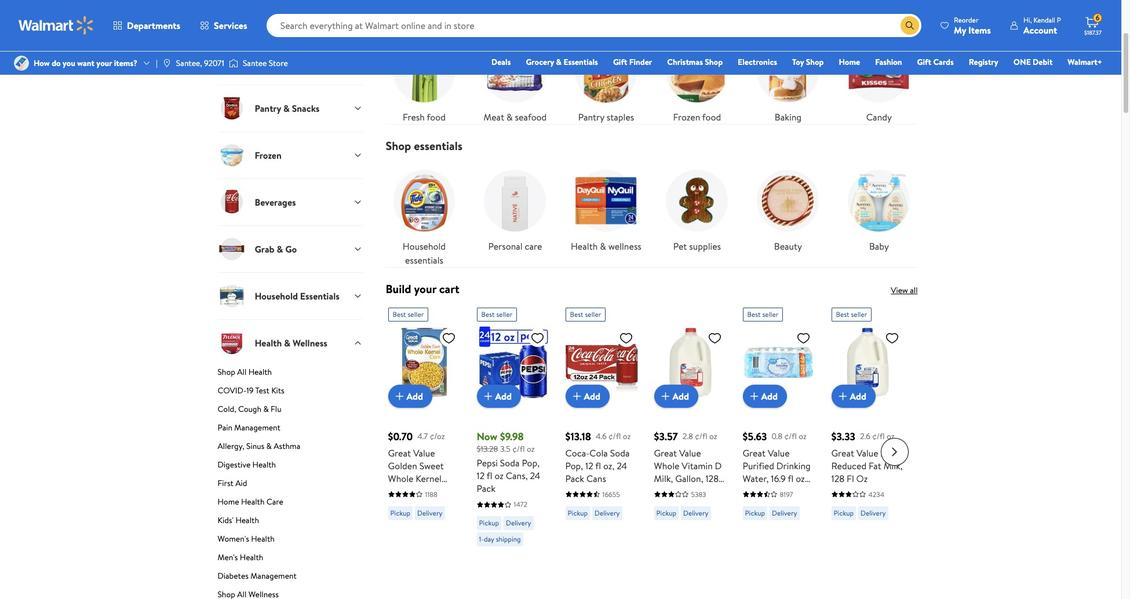 Task type: locate. For each thing, give the bounding box(es) containing it.
best up great value purified drinking water, 16.9 fl oz bottles, 40 count image
[[747, 310, 761, 319]]

24 right cans,
[[530, 470, 540, 483]]

0 horizontal spatial milk,
[[654, 472, 673, 485]]

1 vertical spatial your
[[414, 281, 436, 297]]

0 horizontal spatial 24
[[530, 470, 540, 483]]

3 add button from the left
[[565, 385, 610, 408]]

fl inside $5.63 0.8 ¢/fl oz great value purified drinking water, 16.9 fl oz bottles, 40 count
[[788, 472, 794, 485]]

2.8
[[683, 431, 693, 442]]

value down "0.8"
[[768, 447, 790, 460]]

0 vertical spatial home
[[839, 56, 860, 68]]

best up great value 2% reduced fat milk, 128 fl oz image
[[836, 310, 850, 319]]

frozen down christmas
[[673, 111, 700, 123]]

1 add to cart image from the left
[[481, 390, 495, 403]]

value inside the $3.33 2.6 ¢/fl oz great value 2% reduced fat milk, 128 fl oz
[[857, 447, 879, 460]]

food for frozen food
[[702, 111, 721, 123]]

health inside shop all health link
[[248, 366, 272, 378]]

0 horizontal spatial pack
[[477, 483, 496, 495]]

next slide for product carousel list image
[[881, 438, 909, 466]]

value down the 2.6
[[857, 447, 879, 460]]

3 value from the left
[[768, 447, 790, 460]]

frozen for frozen
[[255, 149, 282, 162]]

¢/fl inside $5.63 0.8 ¢/fl oz great value purified drinking water, 16.9 fl oz bottles, 40 count
[[785, 431, 797, 442]]

add to cart image up now at left bottom
[[481, 390, 495, 403]]

pain
[[218, 422, 232, 434]]

best seller up great value purified drinking water, 16.9 fl oz bottles, 40 count image
[[747, 310, 779, 319]]

0 vertical spatial household
[[403, 240, 446, 253]]

value for $3.57
[[679, 447, 701, 460]]

health inside men's health 'link'
[[240, 552, 263, 563]]

best seller down build
[[393, 310, 424, 319]]

best seller up pepsi soda pop, 12 fl oz cans, 24 pack image
[[481, 310, 513, 319]]

& for essentials
[[556, 56, 562, 68]]

seller up coca-cola soda pop, 12 fl oz, 24 pack cans image
[[585, 310, 601, 319]]

5 seller from the left
[[851, 310, 867, 319]]

6 product group from the left
[[832, 303, 904, 599]]

milk, inside $3.57 2.8 ¢/fl oz great value whole vitamin d milk, gallon, 128 fl oz
[[654, 472, 673, 485]]

shop down fresh
[[386, 138, 411, 154]]

household
[[403, 240, 446, 253], [255, 290, 298, 302]]

gift for gift cards
[[917, 56, 932, 68]]

kendall
[[1034, 15, 1056, 25]]

add for $3.33
[[850, 390, 867, 403]]

& left 'snacks'
[[283, 102, 290, 115]]

frozen
[[673, 111, 700, 123], [255, 149, 282, 162]]

add up "0.8"
[[761, 390, 778, 403]]

fl
[[596, 460, 601, 472], [487, 470, 493, 483], [788, 472, 794, 485], [654, 485, 660, 498]]

great for $5.63
[[743, 447, 766, 460]]

great down $5.63
[[743, 447, 766, 460]]

health up women's health
[[236, 515, 259, 526]]

services button
[[190, 12, 257, 39]]

& left wellness
[[600, 240, 606, 253]]

$5.63 0.8 ¢/fl oz great value purified drinking water, 16.9 fl oz bottles, 40 count
[[743, 430, 815, 498]]

add to cart image for delivery
[[836, 390, 850, 403]]

product group containing $3.57
[[654, 303, 727, 599]]

add to cart image for 1472
[[481, 390, 495, 403]]

4 best seller from the left
[[747, 310, 779, 319]]

0 horizontal spatial whole
[[388, 472, 414, 485]]

0 horizontal spatial frozen
[[255, 149, 282, 162]]

best down build
[[393, 310, 406, 319]]

6 add button from the left
[[832, 385, 876, 408]]

essentials inside household essentials dropdown button
[[300, 290, 340, 302]]

0 horizontal spatial 12
[[477, 470, 485, 483]]

6 add from the left
[[850, 390, 867, 403]]

add to cart image
[[393, 390, 407, 403], [570, 390, 584, 403], [747, 390, 761, 403]]

 image for santee store
[[229, 57, 238, 69]]

add to cart image up the '$0.70' on the bottom of the page
[[393, 390, 407, 403]]

beauty link
[[750, 162, 827, 253]]

& for wellness
[[284, 337, 290, 349]]

fresh food
[[403, 111, 446, 123]]

best for $0.70
[[393, 310, 406, 319]]

list
[[379, 24, 925, 124], [379, 153, 925, 267]]

shop essentials
[[386, 138, 463, 154]]

1 horizontal spatial home
[[839, 56, 860, 68]]

household up build your cart on the top
[[403, 240, 446, 253]]

oz left gallon,
[[662, 485, 671, 498]]

baby
[[869, 240, 889, 253]]

¢/fl for $3.57
[[695, 431, 708, 442]]

0 horizontal spatial soda
[[500, 457, 520, 470]]

household essentials button
[[218, 272, 363, 319]]

¢/fl right 4.6
[[609, 431, 621, 442]]

oz right 4.6
[[623, 431, 631, 442]]

gift left the finder at the right of the page
[[613, 56, 627, 68]]

¢/fl inside '$13.18 4.6 ¢/fl oz coca-cola soda pop, 12 fl oz, 24 pack cans'
[[609, 431, 621, 442]]

add to cart image up $3.33
[[836, 390, 850, 403]]

items?
[[114, 57, 137, 69]]

canned
[[413, 485, 444, 498]]

digestive
[[218, 459, 251, 471]]

health inside health & wellness dropdown button
[[255, 337, 282, 349]]

8197
[[780, 490, 793, 500]]

12 down $13.28
[[477, 470, 485, 483]]

1 gift from the left
[[613, 56, 627, 68]]

health & wellness link
[[568, 162, 645, 253]]

asthma
[[274, 441, 300, 452]]

0 vertical spatial essentials
[[564, 56, 598, 68]]

3 seller from the left
[[585, 310, 601, 319]]

2 great from the left
[[654, 447, 677, 460]]

1 vertical spatial essentials
[[405, 254, 443, 267]]

best for $5.63
[[747, 310, 761, 319]]

personal care link
[[477, 162, 554, 253]]

¢/fl for $3.33
[[873, 431, 885, 442]]

soda down 3.5
[[500, 457, 520, 470]]

pickup up the day
[[479, 518, 499, 528]]

oz inside the $3.33 2.6 ¢/fl oz great value 2% reduced fat milk, 128 fl oz
[[887, 431, 895, 442]]

0 horizontal spatial pantry
[[255, 102, 281, 115]]

shop inside shop all health link
[[218, 366, 235, 378]]

pop, left cans at the right bottom of the page
[[565, 460, 583, 472]]

1 horizontal spatial household
[[403, 240, 446, 253]]

health inside digestive health link
[[252, 459, 276, 471]]

pickup down the bottles,
[[745, 508, 765, 518]]

add up $9.98
[[495, 390, 512, 403]]

2 value from the left
[[679, 447, 701, 460]]

food down christmas shop link
[[702, 111, 721, 123]]

health down the aid
[[241, 496, 265, 508]]

0 horizontal spatial home
[[218, 496, 239, 508]]

¢/fl right the 2.6
[[873, 431, 885, 442]]

fl down $13.28
[[487, 470, 493, 483]]

1 add from the left
[[407, 390, 423, 403]]

¢/fl right "0.8"
[[785, 431, 797, 442]]

4 product group from the left
[[654, 303, 727, 599]]

1 great from the left
[[388, 447, 411, 460]]

essentials inside the household essentials
[[405, 254, 443, 267]]

1 best seller from the left
[[393, 310, 424, 319]]

0 horizontal spatial food
[[427, 111, 446, 123]]

 image
[[14, 56, 29, 71]]

corn,
[[388, 485, 411, 498], [388, 498, 411, 511]]

add button for $0.70
[[388, 385, 432, 408]]

your
[[96, 57, 112, 69], [414, 281, 436, 297]]

management down men's health 'link'
[[251, 570, 297, 582]]

allergy, sinus & asthma link
[[218, 441, 363, 457]]

add to cart image up $13.18
[[570, 390, 584, 403]]

1 add button from the left
[[388, 385, 432, 408]]

oz up 2%
[[887, 431, 895, 442]]

add button up the '$0.70' on the bottom of the page
[[388, 385, 432, 408]]

& left "wellness"
[[284, 337, 290, 349]]

cart
[[439, 281, 460, 297]]

$3.33
[[832, 430, 856, 444]]

add up 4.6
[[584, 390, 601, 403]]

1 horizontal spatial add to cart image
[[570, 390, 584, 403]]

soda inside '$13.18 4.6 ¢/fl oz coca-cola soda pop, 12 fl oz, 24 pack cans'
[[610, 447, 630, 460]]

health down allergy, sinus & asthma
[[252, 459, 276, 471]]

great inside '$0.70 4.7 ¢/oz great value golden sweet whole kernel corn, canned corn, 15 oz can'
[[388, 447, 411, 460]]

household down grab & go
[[255, 290, 298, 302]]

2 horizontal spatial add to cart image
[[836, 390, 850, 403]]

food right fresh
[[427, 111, 446, 123]]

0 horizontal spatial  image
[[162, 59, 171, 68]]

1 horizontal spatial food
[[702, 111, 721, 123]]

add for $5.63
[[761, 390, 778, 403]]

fresh food image
[[218, 48, 245, 75]]

product group
[[388, 303, 461, 599], [477, 303, 549, 599], [565, 303, 638, 599], [654, 303, 727, 599], [743, 303, 815, 599], [832, 303, 904, 599]]

add up the 4.7
[[407, 390, 423, 403]]

3 add to cart image from the left
[[836, 390, 850, 403]]

delivery down 8197
[[772, 508, 797, 518]]

pantry for pantry staples
[[578, 111, 605, 123]]

&
[[556, 56, 562, 68], [283, 102, 290, 115], [507, 111, 513, 123], [600, 240, 606, 253], [277, 243, 283, 256], [284, 337, 290, 349], [263, 403, 269, 415], [266, 441, 272, 452]]

kids'
[[218, 515, 234, 526]]

3 add to cart image from the left
[[747, 390, 761, 403]]

2 list from the top
[[379, 153, 925, 267]]

4.7
[[417, 431, 428, 442]]

5 add from the left
[[761, 390, 778, 403]]

add button up now at left bottom
[[477, 385, 521, 408]]

 image right 92071
[[229, 57, 238, 69]]

pack down pepsi
[[477, 483, 496, 495]]

1 seller from the left
[[408, 310, 424, 319]]

0 horizontal spatial add to cart image
[[393, 390, 407, 403]]

3 great from the left
[[743, 447, 766, 460]]

pet supplies link
[[659, 162, 736, 253]]

pickup down cans at the right bottom of the page
[[568, 508, 588, 518]]

2 horizontal spatial add to cart image
[[747, 390, 761, 403]]

12 left oz,
[[585, 460, 593, 472]]

& left go
[[277, 243, 283, 256]]

great inside the $3.33 2.6 ¢/fl oz great value 2% reduced fat milk, 128 fl oz
[[832, 447, 854, 460]]

add to cart image up $5.63
[[747, 390, 761, 403]]

essentials up build your cart on the top
[[405, 254, 443, 267]]

all
[[237, 366, 247, 378]]

1 horizontal spatial 24
[[617, 460, 627, 472]]

19
[[246, 385, 254, 396]]

best
[[393, 310, 406, 319], [481, 310, 495, 319], [570, 310, 583, 319], [747, 310, 761, 319], [836, 310, 850, 319]]

add to favorites list, great value golden sweet whole kernel corn, canned corn, 15 oz can image
[[442, 331, 456, 345]]

0 horizontal spatial essentials
[[300, 290, 340, 302]]

home for home health care
[[218, 496, 239, 508]]

pickup down fl
[[834, 508, 854, 518]]

Walmart Site-Wide search field
[[266, 14, 922, 37]]

frozen inside dropdown button
[[255, 149, 282, 162]]

add button for $3.33
[[832, 385, 876, 408]]

fl left gallon,
[[654, 485, 660, 498]]

pickup left 15
[[390, 508, 410, 518]]

pickup for $3.33
[[834, 508, 854, 518]]

0 horizontal spatial pop,
[[522, 457, 540, 470]]

1 horizontal spatial  image
[[229, 57, 238, 69]]

hi, kendall p account
[[1024, 15, 1061, 36]]

1 horizontal spatial add to cart image
[[659, 390, 673, 403]]

milk, for $3.33
[[884, 460, 903, 472]]

fl inside '$13.18 4.6 ¢/fl oz coca-cola soda pop, 12 fl oz, 24 pack cans'
[[596, 460, 601, 472]]

fl inside $3.57 2.8 ¢/fl oz great value whole vitamin d milk, gallon, 128 fl oz
[[654, 485, 660, 498]]

1 horizontal spatial whole
[[654, 460, 680, 472]]

5 best seller from the left
[[836, 310, 867, 319]]

 image
[[229, 57, 238, 69], [162, 59, 171, 68]]

128 inside the $3.33 2.6 ¢/fl oz great value 2% reduced fat milk, 128 fl oz
[[832, 472, 845, 485]]

1 horizontal spatial 12
[[585, 460, 593, 472]]

oz inside '$0.70 4.7 ¢/oz great value golden sweet whole kernel corn, canned corn, 15 oz can'
[[423, 498, 432, 511]]

& for go
[[277, 243, 283, 256]]

1 horizontal spatial milk,
[[884, 460, 903, 472]]

2 add to cart image from the left
[[570, 390, 584, 403]]

4 best from the left
[[747, 310, 761, 319]]

1 product group from the left
[[388, 303, 461, 599]]

pack inside now $9.98 $13.28 3.5 ¢/fl oz pepsi soda pop, 12 fl oz cans, 24 pack
[[477, 483, 496, 495]]

2 add button from the left
[[477, 385, 521, 408]]

0 horizontal spatial gift
[[613, 56, 627, 68]]

care
[[267, 496, 283, 508]]

best seller for $0.70
[[393, 310, 424, 319]]

shop for shop all health
[[218, 366, 235, 378]]

pantry inside the pantry & snacks dropdown button
[[255, 102, 281, 115]]

0 horizontal spatial 128
[[706, 472, 719, 485]]

great down the '$0.70' on the bottom of the page
[[388, 447, 411, 460]]

pickup
[[390, 508, 410, 518], [568, 508, 588, 518], [656, 508, 676, 518], [745, 508, 765, 518], [834, 508, 854, 518], [479, 518, 499, 528]]

essentials down search search field
[[564, 56, 598, 68]]

1 horizontal spatial essentials
[[564, 56, 598, 68]]

4 value from the left
[[857, 447, 879, 460]]

essentials
[[564, 56, 598, 68], [300, 290, 340, 302]]

5 add button from the left
[[743, 385, 787, 408]]

household for household essentials
[[255, 290, 298, 302]]

5 best from the left
[[836, 310, 850, 319]]

add button up $13.18
[[565, 385, 610, 408]]

health & wellness button
[[218, 319, 363, 366]]

add button
[[388, 385, 432, 408], [477, 385, 521, 408], [565, 385, 610, 408], [654, 385, 699, 408], [743, 385, 787, 408], [832, 385, 876, 408]]

pop, down $9.98
[[522, 457, 540, 470]]

seller up great value 2% reduced fat milk, 128 fl oz image
[[851, 310, 867, 319]]

great down $3.33
[[832, 447, 854, 460]]

1 horizontal spatial frozen
[[673, 111, 700, 123]]

add to cart image up $3.57
[[659, 390, 673, 403]]

toy
[[792, 56, 804, 68]]

1 vertical spatial home
[[218, 496, 239, 508]]

& right grocery
[[556, 56, 562, 68]]

0 vertical spatial frozen
[[673, 111, 700, 123]]

women's health link
[[218, 533, 363, 550]]

¢/fl for $13.18
[[609, 431, 621, 442]]

1 vertical spatial household
[[255, 290, 298, 302]]

pantry inside the pantry staples link
[[578, 111, 605, 123]]

seller for $3.33
[[851, 310, 867, 319]]

men's health link
[[218, 552, 363, 568]]

diabetes management link
[[218, 570, 363, 587]]

add to cart image
[[481, 390, 495, 403], [659, 390, 673, 403], [836, 390, 850, 403]]

add button up $5.63
[[743, 385, 787, 408]]

christmas
[[667, 56, 703, 68]]

management for diabetes management
[[251, 570, 297, 582]]

2 food from the left
[[702, 111, 721, 123]]

milk, inside the $3.33 2.6 ¢/fl oz great value 2% reduced fat milk, 128 fl oz
[[884, 460, 903, 472]]

1 horizontal spatial pack
[[565, 472, 584, 485]]

health up shop all health
[[255, 337, 282, 349]]

0.8
[[772, 431, 783, 442]]

4 great from the left
[[832, 447, 854, 460]]

1 horizontal spatial pop,
[[565, 460, 583, 472]]

health left wellness
[[571, 240, 598, 253]]

& right "meat"
[[507, 111, 513, 123]]

1 vertical spatial list
[[379, 153, 925, 267]]

search icon image
[[905, 21, 915, 30]]

pantry staples link
[[568, 33, 645, 124]]

one debit
[[1014, 56, 1053, 68]]

value inside $5.63 0.8 ¢/fl oz great value purified drinking water, 16.9 fl oz bottles, 40 count
[[768, 447, 790, 460]]

hi,
[[1024, 15, 1032, 25]]

household inside dropdown button
[[255, 290, 298, 302]]

pickup for $0.70
[[390, 508, 410, 518]]

0 horizontal spatial add to cart image
[[481, 390, 495, 403]]

beauty
[[774, 240, 802, 253]]

3 best seller from the left
[[570, 310, 601, 319]]

walmart+ link
[[1063, 56, 1108, 68]]

do
[[52, 57, 61, 69]]

snacks
[[292, 102, 320, 115]]

your right want
[[96, 57, 112, 69]]

2 gift from the left
[[917, 56, 932, 68]]

& for seafood
[[507, 111, 513, 123]]

3 best from the left
[[570, 310, 583, 319]]

1 vertical spatial frozen
[[255, 149, 282, 162]]

home up kids'
[[218, 496, 239, 508]]

add button up 2.8
[[654, 385, 699, 408]]

pop, inside '$13.18 4.6 ¢/fl oz coca-cola soda pop, 12 fl oz, 24 pack cans'
[[565, 460, 583, 472]]

coca-cola soda pop, 12 fl oz, 24 pack cans image
[[565, 326, 638, 399]]

great inside $5.63 0.8 ¢/fl oz great value purified drinking water, 16.9 fl oz bottles, 40 count
[[743, 447, 766, 460]]

delivery for $13.18
[[595, 508, 620, 518]]

2 best from the left
[[481, 310, 495, 319]]

¢/fl inside now $9.98 $13.28 3.5 ¢/fl oz pepsi soda pop, 12 fl oz cans, 24 pack
[[513, 443, 525, 455]]

seller up pepsi soda pop, 12 fl oz cans, 24 pack image
[[496, 310, 513, 319]]

frozen up "beverages" at the top of the page
[[255, 149, 282, 162]]

best for $13.18
[[570, 310, 583, 319]]

debit
[[1033, 56, 1053, 68]]

seller for $0.70
[[408, 310, 424, 319]]

pantry left the staples
[[578, 111, 605, 123]]

3.5
[[500, 443, 511, 455]]

shop for shop groceries
[[386, 9, 411, 24]]

cold, cough & flu link
[[218, 403, 363, 420]]

1 add to cart image from the left
[[393, 390, 407, 403]]

0 vertical spatial management
[[234, 422, 280, 434]]

pantry & snacks
[[255, 102, 320, 115]]

pack inside '$13.18 4.6 ¢/fl oz coca-cola soda pop, 12 fl oz, 24 pack cans'
[[565, 472, 584, 485]]

2 add from the left
[[495, 390, 512, 403]]

health inside health & wellness link
[[571, 240, 598, 253]]

5 product group from the left
[[743, 303, 815, 599]]

& for wellness
[[600, 240, 606, 253]]

¢/fl right 3.5
[[513, 443, 525, 455]]

delivery down 16655
[[595, 508, 620, 518]]

view
[[891, 285, 908, 296]]

great down $3.57
[[654, 447, 677, 460]]

0 horizontal spatial household
[[255, 290, 298, 302]]

0 vertical spatial list
[[379, 24, 925, 124]]

oz left cans,
[[495, 470, 504, 483]]

2 best seller from the left
[[481, 310, 513, 319]]

24 inside now $9.98 $13.28 3.5 ¢/fl oz pepsi soda pop, 12 fl oz cans, 24 pack
[[530, 470, 540, 483]]

pantry
[[255, 102, 281, 115], [578, 111, 605, 123]]

wellness
[[608, 240, 642, 253]]

4 seller from the left
[[763, 310, 779, 319]]

health right all
[[248, 366, 272, 378]]

1 food from the left
[[427, 111, 446, 123]]

seller up great value purified drinking water, 16.9 fl oz bottles, 40 count image
[[763, 310, 779, 319]]

home link
[[834, 56, 866, 68]]

santee
[[243, 57, 267, 69]]

shop left groceries
[[386, 9, 411, 24]]

value inside $3.57 2.8 ¢/fl oz great value whole vitamin d milk, gallon, 128 fl oz
[[679, 447, 701, 460]]

1 horizontal spatial gift
[[917, 56, 932, 68]]

delivery
[[417, 508, 443, 518], [595, 508, 620, 518], [683, 508, 709, 518], [772, 508, 797, 518], [861, 508, 886, 518], [506, 518, 531, 528]]

0 horizontal spatial your
[[96, 57, 112, 69]]

1 horizontal spatial soda
[[610, 447, 630, 460]]

view all link
[[891, 285, 918, 296]]

list containing household essentials
[[379, 153, 925, 267]]

care
[[525, 240, 542, 253]]

2 128 from the left
[[832, 472, 845, 485]]

home health care link
[[218, 496, 363, 512]]

2 product group from the left
[[477, 303, 549, 599]]

delivery down 1188
[[417, 508, 443, 518]]

add up the 2.6
[[850, 390, 867, 403]]

1 horizontal spatial 128
[[832, 472, 845, 485]]

¢/fl inside the $3.33 2.6 ¢/fl oz great value 2% reduced fat milk, 128 fl oz
[[873, 431, 885, 442]]

product group containing now $9.98
[[477, 303, 549, 599]]

management
[[234, 422, 280, 434], [251, 570, 297, 582]]

product group containing $3.33
[[832, 303, 904, 599]]

fl right 16.9
[[788, 472, 794, 485]]

1 horizontal spatial pantry
[[578, 111, 605, 123]]

milk, left gallon,
[[654, 472, 673, 485]]

seller
[[408, 310, 424, 319], [496, 310, 513, 319], [585, 310, 601, 319], [763, 310, 779, 319], [851, 310, 867, 319]]

list containing fresh food
[[379, 24, 925, 124]]

list for shop essentials
[[379, 153, 925, 267]]

whole inside $3.57 2.8 ¢/fl oz great value whole vitamin d milk, gallon, 128 fl oz
[[654, 460, 680, 472]]

& inside 'dropdown button'
[[277, 243, 283, 256]]

health up men's health
[[251, 533, 275, 545]]

|
[[156, 57, 158, 69]]

great
[[388, 447, 411, 460], [654, 447, 677, 460], [743, 447, 766, 460], [832, 447, 854, 460]]

soda right cola
[[610, 447, 630, 460]]

3 add from the left
[[584, 390, 601, 403]]

1 value from the left
[[413, 447, 435, 460]]

fl inside now $9.98 $13.28 3.5 ¢/fl oz pepsi soda pop, 12 fl oz cans, 24 pack
[[487, 470, 493, 483]]

grocery & essentials link
[[521, 56, 603, 68]]

soda
[[610, 447, 630, 460], [500, 457, 520, 470]]

3 product group from the left
[[565, 303, 638, 599]]

electronics link
[[733, 56, 783, 68]]

deals
[[492, 56, 511, 68]]

my
[[954, 23, 966, 36]]

12 inside now $9.98 $13.28 3.5 ¢/fl oz pepsi soda pop, 12 fl oz cans, 24 pack
[[477, 470, 485, 483]]

water,
[[743, 472, 769, 485]]

0 vertical spatial essentials
[[414, 138, 463, 154]]

health inside home health care link
[[241, 496, 265, 508]]

shop right toy
[[806, 56, 824, 68]]

add to cart image for $0.70
[[393, 390, 407, 403]]

product group containing $5.63
[[743, 303, 815, 599]]

pantry staples
[[578, 111, 634, 123]]

great inside $3.57 2.8 ¢/fl oz great value whole vitamin d milk, gallon, 128 fl oz
[[654, 447, 677, 460]]

shop left all
[[218, 366, 235, 378]]

pickup for $5.63
[[745, 508, 765, 518]]

best up pepsi soda pop, 12 fl oz cans, 24 pack image
[[481, 310, 495, 319]]

4 add button from the left
[[654, 385, 699, 408]]

1 vertical spatial essentials
[[300, 290, 340, 302]]

your left the cart
[[414, 281, 436, 297]]

best seller up great value 2% reduced fat milk, 128 fl oz image
[[836, 310, 867, 319]]

flu
[[271, 403, 281, 415]]

¢/fl inside $3.57 2.8 ¢/fl oz great value whole vitamin d milk, gallon, 128 fl oz
[[695, 431, 708, 442]]

first aid link
[[218, 478, 363, 494]]

1 vertical spatial management
[[251, 570, 297, 582]]

1 128 from the left
[[706, 472, 719, 485]]

delivery down the 1472
[[506, 518, 531, 528]]

pantry left 'snacks'
[[255, 102, 281, 115]]

management up allergy, sinus & asthma
[[234, 422, 280, 434]]

1 best from the left
[[393, 310, 406, 319]]

want
[[77, 57, 94, 69]]

1 list from the top
[[379, 24, 925, 124]]



Task type: describe. For each thing, give the bounding box(es) containing it.
first aid
[[218, 478, 247, 489]]

best seller for $5.63
[[747, 310, 779, 319]]

fl
[[847, 472, 854, 485]]

candy
[[866, 111, 892, 123]]

value for $5.63
[[768, 447, 790, 460]]

4 add from the left
[[673, 390, 689, 403]]

add button for $13.18
[[565, 385, 610, 408]]

list for shop groceries
[[379, 24, 925, 124]]

health inside kids' health 'link'
[[236, 515, 259, 526]]

Search search field
[[266, 14, 922, 37]]

oz right 2.8
[[709, 431, 717, 442]]

product group containing $0.70
[[388, 303, 461, 599]]

shop for shop essentials
[[386, 138, 411, 154]]

go
[[285, 243, 297, 256]]

2.6
[[860, 431, 871, 442]]

essentials for shop essentials
[[414, 138, 463, 154]]

12 inside '$13.18 4.6 ¢/fl oz coca-cola soda pop, 12 fl oz, 24 pack cans'
[[585, 460, 593, 472]]

1-day shipping
[[479, 535, 521, 545]]

departments
[[127, 19, 180, 32]]

great for $3.33
[[832, 447, 854, 460]]

$13.18 4.6 ¢/fl oz coca-cola soda pop, 12 fl oz, 24 pack cans
[[565, 430, 631, 485]]

fashion link
[[870, 56, 908, 68]]

how do you want your items?
[[34, 57, 137, 69]]

¢/fl for $5.63
[[785, 431, 797, 442]]

staples
[[607, 111, 634, 123]]

15
[[413, 498, 421, 511]]

count
[[790, 485, 815, 498]]

account
[[1024, 23, 1057, 36]]

$13.18
[[565, 430, 591, 444]]

shop groceries
[[386, 9, 461, 24]]

santee,
[[176, 57, 202, 69]]

 image for santee, 92071
[[162, 59, 171, 68]]

essentials inside grocery & essentials link
[[564, 56, 598, 68]]

allergy, sinus & asthma
[[218, 441, 300, 452]]

shop all health
[[218, 366, 272, 378]]

$187.37
[[1085, 28, 1102, 37]]

you
[[63, 57, 75, 69]]

add to favorites list, great value purified drinking water, 16.9 fl oz bottles, 40 count image
[[797, 331, 811, 345]]

16.9
[[771, 472, 786, 485]]

grocery
[[526, 56, 554, 68]]

add to cart image for $13.18
[[570, 390, 584, 403]]

gift finder link
[[608, 56, 658, 68]]

gift finder
[[613, 56, 652, 68]]

household for household essentials
[[403, 240, 446, 253]]

cough
[[238, 403, 261, 415]]

& right sinus
[[266, 441, 272, 452]]

pepsi soda pop, 12 fl oz cans, 24 pack image
[[477, 326, 549, 399]]

christmas shop link
[[662, 56, 728, 68]]

great for $3.57
[[654, 447, 677, 460]]

kids' health link
[[218, 515, 363, 531]]

christmas shop
[[667, 56, 723, 68]]

pantry for pantry & snacks
[[255, 102, 281, 115]]

delivery for $0.70
[[417, 508, 443, 518]]

great value 2% reduced fat milk, 128 fl oz image
[[832, 326, 904, 399]]

beverages
[[255, 196, 296, 209]]

shop inside toy shop link
[[806, 56, 824, 68]]

oz,
[[603, 460, 615, 472]]

grab & go button
[[218, 225, 363, 272]]

items
[[969, 23, 991, 36]]

santee, 92071
[[176, 57, 224, 69]]

24 inside '$13.18 4.6 ¢/fl oz coca-cola soda pop, 12 fl oz, 24 pack cans'
[[617, 460, 627, 472]]

kits
[[271, 385, 285, 396]]

oz right $9.98
[[527, 443, 535, 455]]

bottles,
[[743, 485, 774, 498]]

add button for $5.63
[[743, 385, 787, 408]]

delivery for $5.63
[[772, 508, 797, 518]]

reorder
[[954, 15, 979, 25]]

frozen food link
[[659, 33, 736, 124]]

4234
[[869, 490, 885, 500]]

health inside women's health "link"
[[251, 533, 275, 545]]

essentials for household essentials
[[405, 254, 443, 267]]

pet
[[673, 240, 687, 253]]

milk, for $3.57
[[654, 472, 673, 485]]

household essentials
[[255, 290, 340, 302]]

$0.70
[[388, 430, 413, 444]]

product group containing $13.18
[[565, 303, 638, 599]]

women's health
[[218, 533, 275, 545]]

home health care
[[218, 496, 283, 508]]

best seller for $13.18
[[570, 310, 601, 319]]

purified
[[743, 460, 774, 472]]

soda inside now $9.98 $13.28 3.5 ¢/fl oz pepsi soda pop, 12 fl oz cans, 24 pack
[[500, 457, 520, 470]]

add for $0.70
[[407, 390, 423, 403]]

candy link
[[841, 33, 918, 124]]

pop, inside now $9.98 $13.28 3.5 ¢/fl oz pepsi soda pop, 12 fl oz cans, 24 pack
[[522, 457, 540, 470]]

grocery & essentials
[[526, 56, 598, 68]]

kids' health
[[218, 515, 259, 526]]

5383
[[691, 490, 706, 500]]

baking
[[775, 111, 802, 123]]

groceries
[[414, 9, 461, 24]]

gift for gift finder
[[613, 56, 627, 68]]

drinking
[[777, 460, 811, 472]]

allergy,
[[218, 441, 244, 452]]

1 corn, from the top
[[388, 485, 411, 498]]

cards
[[933, 56, 954, 68]]

seller for $5.63
[[763, 310, 779, 319]]

seafood
[[515, 111, 547, 123]]

frozen for frozen food
[[673, 111, 700, 123]]

fresh
[[403, 111, 425, 123]]

& for snacks
[[283, 102, 290, 115]]

view all
[[891, 285, 918, 296]]

electronics
[[738, 56, 777, 68]]

value inside '$0.70 4.7 ¢/oz great value golden sweet whole kernel corn, canned corn, 15 oz can'
[[413, 447, 435, 460]]

128 inside $3.57 2.8 ¢/fl oz great value whole vitamin d milk, gallon, 128 fl oz
[[706, 472, 719, 485]]

6 $187.37
[[1085, 13, 1102, 37]]

add for $13.18
[[584, 390, 601, 403]]

shop inside christmas shop link
[[705, 56, 723, 68]]

delivery down 5383
[[683, 508, 709, 518]]

delivery for $3.33
[[861, 508, 886, 518]]

finder
[[629, 56, 652, 68]]

pickup for $13.18
[[568, 508, 588, 518]]

build
[[386, 281, 411, 297]]

best for $3.33
[[836, 310, 850, 319]]

best seller for $3.33
[[836, 310, 867, 319]]

great value whole vitamin d milk, gallon, 128 fl oz image
[[654, 326, 727, 399]]

oz inside '$13.18 4.6 ¢/fl oz coca-cola soda pop, 12 fl oz, 24 pack cans'
[[623, 431, 631, 442]]

sinus
[[246, 441, 264, 452]]

& left flu
[[263, 403, 269, 415]]

management for pain management
[[234, 422, 280, 434]]

walmart image
[[19, 16, 94, 35]]

seller for $13.18
[[585, 310, 601, 319]]

add to cart image for $5.63
[[747, 390, 761, 403]]

services
[[214, 19, 247, 32]]

oz right 16.9
[[796, 472, 805, 485]]

one
[[1014, 56, 1031, 68]]

0 vertical spatial your
[[96, 57, 112, 69]]

vitamin
[[682, 460, 713, 472]]

whole inside '$0.70 4.7 ¢/oz great value golden sweet whole kernel corn, canned corn, 15 oz can'
[[388, 472, 414, 485]]

fat
[[869, 460, 882, 472]]

add to favorites list, great value 2% reduced fat milk, 128 fl oz image
[[885, 331, 899, 345]]

all
[[910, 285, 918, 296]]

add to favorites list, coca-cola soda pop, 12 fl oz, 24 pack cans image
[[619, 331, 633, 345]]

digestive health
[[218, 459, 276, 471]]

pantry & snacks button
[[218, 85, 363, 132]]

add to favorites list, pepsi soda pop, 12 fl oz cans, 24 pack image
[[531, 331, 545, 345]]

cold,
[[218, 403, 236, 415]]

2 seller from the left
[[496, 310, 513, 319]]

great value golden sweet whole kernel corn, canned corn, 15 oz can image
[[388, 326, 461, 399]]

add to favorites list, great value whole vitamin d milk, gallon, 128 fl oz image
[[708, 331, 722, 345]]

household essentials link
[[386, 162, 463, 267]]

cans,
[[506, 470, 528, 483]]

great value purified drinking water, 16.9 fl oz bottles, 40 count image
[[743, 326, 815, 399]]

oz right "0.8"
[[799, 431, 807, 442]]

toy shop
[[792, 56, 824, 68]]

2 corn, from the top
[[388, 498, 411, 511]]

value for $3.33
[[857, 447, 879, 460]]

deals link
[[486, 56, 516, 68]]

one debit link
[[1008, 56, 1058, 68]]

household essentials
[[403, 240, 446, 267]]

registry
[[969, 56, 999, 68]]

pickup down gallon,
[[656, 508, 676, 518]]

walmart+
[[1068, 56, 1103, 68]]

food for fresh food
[[427, 111, 446, 123]]

2 add to cart image from the left
[[659, 390, 673, 403]]

baking link
[[750, 33, 827, 124]]

$3.57 2.8 ¢/fl oz great value whole vitamin d milk, gallon, 128 fl oz
[[654, 430, 722, 498]]

digestive health link
[[218, 459, 363, 475]]

build your cart
[[386, 281, 460, 297]]

home for home
[[839, 56, 860, 68]]

diabetes
[[218, 570, 249, 582]]

1 horizontal spatial your
[[414, 281, 436, 297]]



Task type: vqa. For each thing, say whether or not it's contained in the screenshot.
topmost Toy deals
no



